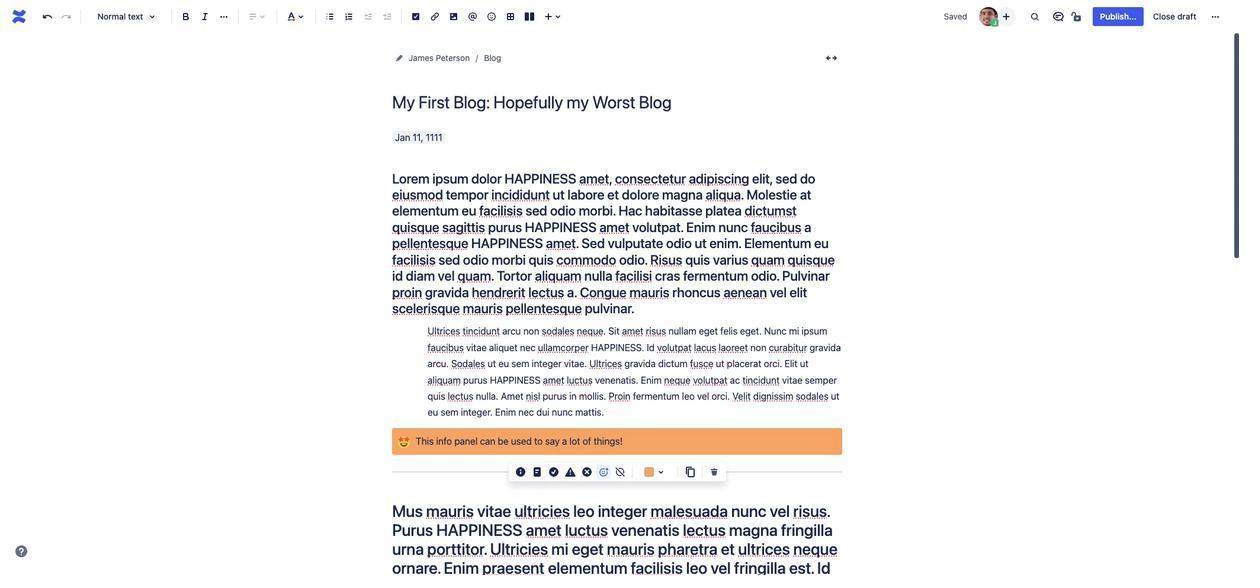 Task type: describe. For each thing, give the bounding box(es) containing it.
eiusmod
[[392, 187, 443, 203]]

2 horizontal spatial quis
[[686, 252, 711, 268]]

congue
[[580, 284, 627, 300]]

0 horizontal spatial odio
[[463, 252, 489, 268]]

integer inside ultrices tincidunt arcu non sodales neque. sit amet risus nullam eget felis eget. nunc mi ipsum faucibus vitae aliquet nec ullamcorper happiness. id volutpat lacus laoreet non curabitur gravida arcu. sodales ut eu sem integer vitae. ultrices gravida dictum fusce ut placerat orci. elit ut aliquam purus happiness amet luctus venenatis. enim neque volutpat ac tincidunt vitae semper quis lectus nulla. amet nisl purus in mollis. proin fermentum leo vel orci. velit dignissim sodales ut eu sem integer. enim nec dui nunc mattis.
[[532, 359, 562, 369]]

1 vertical spatial sem
[[441, 407, 459, 418]]

eget inside the mus mauris vitae ultricies leo integer malesuada nunc vel risus. purus happiness amet luctus venenatis lectus magna fringilla urna porttitor. ultricies mi eget mauris pharetra et ultrices neque ornare. enim praesent elementum facilisis leo vel fringilla est.
[[572, 540, 604, 559]]

rhoncus
[[673, 284, 721, 300]]

felis
[[721, 326, 738, 337]]

jan 11, 1111
[[395, 132, 443, 143]]

james peterson
[[409, 53, 470, 63]]

this info panel can be used to say a lot of things!
[[416, 436, 623, 447]]

neque inside the mus mauris vitae ultricies leo integer malesuada nunc vel risus. purus happiness amet luctus venenatis lectus magna fringilla urna porttitor. ultricies mi eget mauris pharetra et ultrices neque ornare. enim praesent elementum facilisis leo vel fringilla est.
[[794, 540, 838, 559]]

risus
[[651, 252, 683, 268]]

editor add emoji image
[[597, 465, 611, 480]]

this
[[416, 436, 434, 447]]

aliquam inside the lorem ipsum dolor happiness amet, consectetur adipiscing elit, sed do eiusmod tempor incididunt ut labore et dolore magna aliqua. molestie at elementum eu facilisis sed odio morbi. hac habitasse platea dictumst quisque sagittis purus happiness amet volutpat. enim nunc faucibus a pellentesque happiness amet. sed vulputate odio ut enim. elementum eu facilisis sed odio morbi quis commodo odio. risus quis varius quam quisque id diam vel quam. tortor aliquam nulla facilisi cras fermentum odio. pulvinar proin gravida hendrerit lectus a. congue mauris rhoncus aenean vel elit scelerisque mauris pellentesque pulvinar.
[[535, 268, 582, 284]]

no restrictions image
[[1071, 9, 1086, 24]]

add image, video, or file image
[[447, 9, 461, 24]]

lectus inside ultrices tincidunt arcu non sodales neque. sit amet risus nullam eget felis eget. nunc mi ipsum faucibus vitae aliquet nec ullamcorper happiness. id volutpat lacus laoreet non curabitur gravida arcu. sodales ut eu sem integer vitae. ultrices gravida dictum fusce ut placerat orci. elit ut aliquam purus happiness amet luctus venenatis. enim neque volutpat ac tincidunt vitae semper quis lectus nulla. amet nisl purus in mollis. proin fermentum leo vel orci. velit dignissim sodales ut eu sem integer. enim nec dui nunc mattis.
[[448, 391, 474, 402]]

note image
[[530, 465, 545, 480]]

ut left enim.
[[695, 235, 707, 251]]

Main content area, start typing to enter text. text field
[[392, 130, 844, 576]]

mauris up porttitor.
[[426, 502, 474, 521]]

blog
[[484, 53, 502, 63]]

happiness.
[[591, 342, 645, 353]]

ullamcorper
[[538, 342, 589, 353]]

table image
[[504, 9, 518, 24]]

risus.
[[794, 502, 830, 521]]

1 vertical spatial nec
[[519, 407, 534, 418]]

1 horizontal spatial orci.
[[764, 359, 783, 369]]

laoreet
[[719, 342, 749, 353]]

2 vertical spatial leo
[[687, 559, 708, 576]]

luctus inside ultrices tincidunt arcu non sodales neque. sit amet risus nullam eget felis eget. nunc mi ipsum faucibus vitae aliquet nec ullamcorper happiness. id volutpat lacus laoreet non curabitur gravida arcu. sodales ut eu sem integer vitae. ultrices gravida dictum fusce ut placerat orci. elit ut aliquam purus happiness amet luctus venenatis. enim neque volutpat ac tincidunt vitae semper quis lectus nulla. amet nisl purus in mollis. proin fermentum leo vel orci. velit dignissim sodales ut eu sem integer. enim nec dui nunc mattis.
[[567, 375, 593, 386]]

peterson
[[436, 53, 470, 63]]

habitasse
[[646, 203, 703, 219]]

layouts image
[[523, 9, 537, 24]]

0 vertical spatial sem
[[512, 359, 530, 369]]

emoji image
[[485, 9, 499, 24]]

0 horizontal spatial quisque
[[392, 219, 440, 235]]

mauris left pharetra
[[607, 540, 655, 559]]

enim down dictum
[[641, 375, 662, 386]]

mauris down the hendrerit
[[463, 300, 503, 316]]

purus inside the lorem ipsum dolor happiness amet, consectetur adipiscing elit, sed do eiusmod tempor incididunt ut labore et dolore magna aliqua. molestie at elementum eu facilisis sed odio morbi. hac habitasse platea dictumst quisque sagittis purus happiness amet volutpat. enim nunc faucibus a pellentesque happiness amet. sed vulputate odio ut enim. elementum eu facilisis sed odio morbi quis commodo odio. risus quis varius quam quisque id diam vel quam. tortor aliquam nulla facilisi cras fermentum odio. pulvinar proin gravida hendrerit lectus a. congue mauris rhoncus aenean vel elit scelerisque mauris pellentesque pulvinar.
[[488, 219, 522, 235]]

1 vertical spatial pellentesque
[[506, 300, 582, 316]]

purus
[[392, 521, 433, 540]]

arcu.
[[428, 359, 449, 369]]

semper
[[806, 375, 838, 386]]

nunc inside ultrices tincidunt arcu non sodales neque. sit amet risus nullam eget felis eget. nunc mi ipsum faucibus vitae aliquet nec ullamcorper happiness. id volutpat lacus laoreet non curabitur gravida arcu. sodales ut eu sem integer vitae. ultrices gravida dictum fusce ut placerat orci. elit ut aliquam purus happiness amet luctus venenatis. enim neque volutpat ac tincidunt vitae semper quis lectus nulla. amet nisl purus in mollis. proin fermentum leo vel orci. velit dignissim sodales ut eu sem integer. enim nec dui nunc mattis.
[[552, 407, 573, 418]]

mollis.
[[580, 391, 607, 402]]

sed
[[582, 235, 605, 251]]

0 vertical spatial nec
[[520, 342, 536, 353]]

quam.
[[458, 268, 494, 284]]

0 vertical spatial volutpat
[[658, 342, 692, 353]]

mention image
[[466, 9, 480, 24]]

draft
[[1178, 11, 1197, 21]]

be
[[498, 436, 509, 447]]

mus
[[392, 502, 423, 521]]

molestie
[[747, 187, 798, 203]]

0 horizontal spatial sodales
[[542, 326, 575, 337]]

confluence image
[[9, 7, 28, 26]]

commodo
[[557, 252, 617, 268]]

ut right "elit"
[[801, 359, 809, 369]]

make page full-width image
[[825, 51, 839, 65]]

dolor
[[472, 170, 502, 186]]

to
[[535, 436, 543, 447]]

0 horizontal spatial odio.
[[620, 252, 648, 268]]

james peterson image
[[980, 7, 999, 26]]

neque.
[[577, 326, 606, 337]]

1 vertical spatial fringilla
[[735, 559, 786, 576]]

1 vertical spatial gravida
[[810, 342, 842, 353]]

vulputate
[[608, 235, 664, 251]]

2 vertical spatial purus
[[543, 391, 567, 402]]

bold ⌘b image
[[179, 9, 193, 24]]

eu up this at the bottom left of page
[[428, 407, 438, 418]]

warning image
[[564, 465, 578, 480]]

sagittis
[[443, 219, 486, 235]]

redo ⌘⇧z image
[[59, 9, 73, 24]]

close draft button
[[1147, 7, 1204, 26]]

morbi
[[492, 252, 526, 268]]

success image
[[547, 465, 561, 480]]

volutpat.
[[633, 219, 684, 235]]

ut left labore
[[553, 187, 565, 203]]

ultricies
[[490, 540, 548, 559]]

0 vertical spatial vitae
[[467, 342, 487, 353]]

a.
[[567, 284, 577, 300]]

publish...
[[1101, 11, 1137, 21]]

indent tab image
[[380, 9, 394, 24]]

nunc
[[765, 326, 787, 337]]

0 horizontal spatial tincidunt
[[463, 326, 500, 337]]

tortor
[[497, 268, 532, 284]]

0 horizontal spatial facilisis
[[392, 252, 436, 268]]

tempor
[[446, 187, 489, 203]]

1 horizontal spatial sodales
[[796, 391, 829, 402]]

normal text
[[97, 11, 143, 21]]

panel
[[455, 436, 478, 447]]

et inside the lorem ipsum dolor happiness amet, consectetur adipiscing elit, sed do eiusmod tempor incididunt ut labore et dolore magna aliqua. molestie at elementum eu facilisis sed odio morbi. hac habitasse platea dictumst quisque sagittis purus happiness amet volutpat. enim nunc faucibus a pellentesque happiness amet. sed vulputate odio ut enim. elementum eu facilisis sed odio morbi quis commodo odio. risus quis varius quam quisque id diam vel quam. tortor aliquam nulla facilisi cras fermentum odio. pulvinar proin gravida hendrerit lectus a. congue mauris rhoncus aenean vel elit scelerisque mauris pellentesque pulvinar.
[[608, 187, 619, 203]]

eget.
[[741, 326, 762, 337]]

1 vertical spatial purus
[[464, 375, 488, 386]]

ipsum inside ultrices tincidunt arcu non sodales neque. sit amet risus nullam eget felis eget. nunc mi ipsum faucibus vitae aliquet nec ullamcorper happiness. id volutpat lacus laoreet non curabitur gravida arcu. sodales ut eu sem integer vitae. ultrices gravida dictum fusce ut placerat orci. elit ut aliquam purus happiness amet luctus venenatis. enim neque volutpat ac tincidunt vitae semper quis lectus nulla. amet nisl purus in mollis. proin fermentum leo vel orci. velit dignissim sodales ut eu sem integer. enim nec dui nunc mattis.
[[802, 326, 828, 337]]

mauris down facilisi
[[630, 284, 670, 300]]

1 horizontal spatial facilisis
[[480, 203, 523, 219]]

amet
[[501, 391, 524, 402]]

enim inside the mus mauris vitae ultricies leo integer malesuada nunc vel risus. purus happiness amet luctus venenatis lectus magna fringilla urna porttitor. ultricies mi eget mauris pharetra et ultrices neque ornare. enim praesent elementum facilisis leo vel fringilla est.
[[444, 559, 479, 576]]

1 vertical spatial orci.
[[712, 391, 731, 402]]

comment icon image
[[1052, 9, 1067, 24]]

vel left ultrices
[[711, 559, 731, 576]]

id
[[647, 342, 655, 353]]

text
[[128, 11, 143, 21]]

2 horizontal spatial odio
[[667, 235, 692, 251]]

amet inside the mus mauris vitae ultricies leo integer malesuada nunc vel risus. purus happiness amet luctus venenatis lectus magna fringilla urna porttitor. ultricies mi eget mauris pharetra et ultrices neque ornare. enim praesent elementum facilisis leo vel fringilla est.
[[526, 521, 562, 540]]

copy image
[[683, 465, 698, 480]]

nunc inside the lorem ipsum dolor happiness amet, consectetur adipiscing elit, sed do eiusmod tempor incididunt ut labore et dolore magna aliqua. molestie at elementum eu facilisis sed odio morbi. hac habitasse platea dictumst quisque sagittis purus happiness amet volutpat. enim nunc faucibus a pellentesque happiness amet. sed vulputate odio ut enim. elementum eu facilisis sed odio morbi quis commodo odio. risus quis varius quam quisque id diam vel quam. tortor aliquam nulla facilisi cras fermentum odio. pulvinar proin gravida hendrerit lectus a. congue mauris rhoncus aenean vel elit scelerisque mauris pellentesque pulvinar.
[[719, 219, 748, 235]]

eu up pulvinar
[[815, 235, 829, 251]]

placerat
[[727, 359, 762, 369]]

curabitur
[[769, 342, 808, 353]]

scelerisque
[[392, 300, 460, 316]]

1 vertical spatial vitae
[[783, 375, 803, 386]]

2 vertical spatial gravida
[[625, 359, 656, 369]]

at
[[800, 187, 812, 203]]

info
[[436, 436, 452, 447]]

porttitor.
[[427, 540, 487, 559]]

ut down semper
[[832, 391, 840, 402]]

1 vertical spatial leo
[[574, 502, 595, 521]]

ultricies
[[515, 502, 570, 521]]

jan
[[395, 132, 411, 143]]

gravida inside the lorem ipsum dolor happiness amet, consectetur adipiscing elit, sed do eiusmod tempor incididunt ut labore et dolore magna aliqua. molestie at elementum eu facilisis sed odio morbi. hac habitasse platea dictumst quisque sagittis purus happiness amet volutpat. enim nunc faucibus a pellentesque happiness amet. sed vulputate odio ut enim. elementum eu facilisis sed odio morbi quis commodo odio. risus quis varius quam quisque id diam vel quam. tortor aliquam nulla facilisi cras fermentum odio. pulvinar proin gravida hendrerit lectus a. congue mauris rhoncus aenean vel elit scelerisque mauris pellentesque pulvinar.
[[425, 284, 469, 300]]

venenatis.
[[596, 375, 639, 386]]

elit,
[[753, 170, 773, 186]]

eu down 'tempor'
[[462, 203, 477, 219]]

mi inside the mus mauris vitae ultricies leo integer malesuada nunc vel risus. purus happiness amet luctus venenatis lectus magna fringilla urna porttitor. ultricies mi eget mauris pharetra et ultrices neque ornare. enim praesent elementum facilisis leo vel fringilla est.
[[552, 540, 569, 559]]

fermentum inside ultrices tincidunt arcu non sodales neque. sit amet risus nullam eget felis eget. nunc mi ipsum faucibus vitae aliquet nec ullamcorper happiness. id volutpat lacus laoreet non curabitur gravida arcu. sodales ut eu sem integer vitae. ultrices gravida dictum fusce ut placerat orci. elit ut aliquam purus happiness amet luctus venenatis. enim neque volutpat ac tincidunt vitae semper quis lectus nulla. amet nisl purus in mollis. proin fermentum leo vel orci. velit dignissim sodales ut eu sem integer. enim nec dui nunc mattis.
[[633, 391, 680, 402]]

magna inside the lorem ipsum dolor happiness amet, consectetur adipiscing elit, sed do eiusmod tempor incididunt ut labore et dolore magna aliqua. molestie at elementum eu facilisis sed odio morbi. hac habitasse platea dictumst quisque sagittis purus happiness amet volutpat. enim nunc faucibus a pellentesque happiness amet. sed vulputate odio ut enim. elementum eu facilisis sed odio morbi quis commodo odio. risus quis varius quam quisque id diam vel quam. tortor aliquam nulla facilisi cras fermentum odio. pulvinar proin gravida hendrerit lectus a. congue mauris rhoncus aenean vel elit scelerisque mauris pellentesque pulvinar.
[[663, 187, 703, 203]]

Blog post title text field
[[392, 92, 843, 112]]

1 horizontal spatial odio.
[[752, 268, 780, 284]]

1 horizontal spatial volutpat
[[694, 375, 728, 386]]

in
[[570, 391, 577, 402]]

aliqua.
[[706, 187, 744, 203]]

error image
[[580, 465, 595, 480]]

nullam
[[669, 326, 697, 337]]

italic ⌘i image
[[198, 9, 212, 24]]

nulla
[[585, 268, 613, 284]]

aliquam inside ultrices tincidunt arcu non sodales neque. sit amet risus nullam eget felis eget. nunc mi ipsum faucibus vitae aliquet nec ullamcorper happiness. id volutpat lacus laoreet non curabitur gravida arcu. sodales ut eu sem integer vitae. ultrices gravida dictum fusce ut placerat orci. elit ut aliquam purus happiness amet luctus venenatis. enim neque volutpat ac tincidunt vitae semper quis lectus nulla. amet nisl purus in mollis. proin fermentum leo vel orci. velit dignissim sodales ut eu sem integer. enim nec dui nunc mattis.
[[428, 375, 461, 386]]

0 vertical spatial non
[[524, 326, 540, 337]]

enim.
[[710, 235, 742, 251]]

lorem
[[392, 170, 430, 186]]

arcu
[[503, 326, 521, 337]]

0 vertical spatial fringilla
[[781, 521, 833, 540]]

praesent
[[483, 559, 545, 576]]

aenean
[[724, 284, 768, 300]]

cras
[[655, 268, 681, 284]]



Task type: locate. For each thing, give the bounding box(es) containing it.
happiness inside the mus mauris vitae ultricies leo integer malesuada nunc vel risus. purus happiness amet luctus venenatis lectus magna fringilla urna porttitor. ultricies mi eget mauris pharetra et ultrices neque ornare. enim praesent elementum facilisis leo vel fringilla est.
[[437, 521, 523, 540]]

lectus
[[529, 284, 565, 300], [448, 391, 474, 402], [683, 521, 726, 540]]

1 vertical spatial facilisis
[[392, 252, 436, 268]]

gravida down id
[[625, 359, 656, 369]]

vitae up sodales
[[467, 342, 487, 353]]

1 horizontal spatial mi
[[790, 326, 800, 337]]

luctus
[[567, 375, 593, 386], [565, 521, 608, 540]]

2 vertical spatial sed
[[439, 252, 460, 268]]

lectus up integer.
[[448, 391, 474, 402]]

gravida
[[425, 284, 469, 300], [810, 342, 842, 353], [625, 359, 656, 369]]

odio. down quam
[[752, 268, 780, 284]]

ipsum inside the lorem ipsum dolor happiness amet, consectetur adipiscing elit, sed do eiusmod tempor incididunt ut labore et dolore magna aliqua. molestie at elementum eu facilisis sed odio morbi. hac habitasse platea dictumst quisque sagittis purus happiness amet volutpat. enim nunc faucibus a pellentesque happiness amet. sed vulputate odio ut enim. elementum eu facilisis sed odio morbi quis commodo odio. risus quis varius quam quisque id diam vel quam. tortor aliquam nulla facilisi cras fermentum odio. pulvinar proin gravida hendrerit lectus a. congue mauris rhoncus aenean vel elit scelerisque mauris pellentesque pulvinar.
[[433, 170, 469, 186]]

ipsum up curabitur
[[802, 326, 828, 337]]

dictum
[[659, 359, 688, 369]]

sed down incididunt at top left
[[526, 203, 548, 219]]

eu
[[462, 203, 477, 219], [815, 235, 829, 251], [499, 359, 509, 369], [428, 407, 438, 418]]

0 horizontal spatial a
[[562, 436, 567, 447]]

neque inside ultrices tincidunt arcu non sodales neque. sit amet risus nullam eget felis eget. nunc mi ipsum faucibus vitae aliquet nec ullamcorper happiness. id volutpat lacus laoreet non curabitur gravida arcu. sodales ut eu sem integer vitae. ultrices gravida dictum fusce ut placerat orci. elit ut aliquam purus happiness amet luctus venenatis. enim neque volutpat ac tincidunt vitae semper quis lectus nulla. amet nisl purus in mollis. proin fermentum leo vel orci. velit dignissim sodales ut eu sem integer. enim nec dui nunc mattis.
[[665, 375, 691, 386]]

2 horizontal spatial lectus
[[683, 521, 726, 540]]

1 vertical spatial magna
[[730, 521, 778, 540]]

consectetur
[[615, 170, 686, 186]]

2 horizontal spatial purus
[[543, 391, 567, 402]]

purus
[[488, 219, 522, 235], [464, 375, 488, 386], [543, 391, 567, 402]]

ultrices up venenatis.
[[590, 359, 622, 369]]

quis right risus
[[686, 252, 711, 268]]

tincidunt
[[463, 326, 500, 337], [743, 375, 780, 386]]

0 horizontal spatial magna
[[663, 187, 703, 203]]

amet
[[600, 219, 630, 235], [622, 326, 644, 337], [543, 375, 565, 386], [526, 521, 562, 540]]

1 vertical spatial sed
[[526, 203, 548, 219]]

1 horizontal spatial et
[[721, 540, 735, 559]]

1 vertical spatial eget
[[572, 540, 604, 559]]

1 horizontal spatial purus
[[488, 219, 522, 235]]

11,
[[413, 132, 424, 143]]

sem left integer.
[[441, 407, 459, 418]]

malesuada
[[651, 502, 728, 521]]

nisl
[[526, 391, 541, 402]]

happiness up amet
[[490, 375, 541, 386]]

happiness up "morbi"
[[472, 235, 543, 251]]

amet down hac
[[600, 219, 630, 235]]

integer.
[[461, 407, 493, 418]]

confluence image
[[9, 7, 28, 26]]

say
[[546, 436, 560, 447]]

odio down labore
[[550, 203, 576, 219]]

sodales down semper
[[796, 391, 829, 402]]

fusce
[[691, 359, 714, 369]]

0 vertical spatial purus
[[488, 219, 522, 235]]

1 vertical spatial aliquam
[[428, 375, 461, 386]]

1 vertical spatial lectus
[[448, 391, 474, 402]]

elementum inside the lorem ipsum dolor happiness amet, consectetur adipiscing elit, sed do eiusmod tempor incididunt ut labore et dolore magna aliqua. molestie at elementum eu facilisis sed odio morbi. hac habitasse platea dictumst quisque sagittis purus happiness amet volutpat. enim nunc faucibus a pellentesque happiness amet. sed vulputate odio ut enim. elementum eu facilisis sed odio morbi quis commodo odio. risus quis varius quam quisque id diam vel quam. tortor aliquam nulla facilisi cras fermentum odio. pulvinar proin gravida hendrerit lectus a. congue mauris rhoncus aenean vel elit scelerisque mauris pellentesque pulvinar.
[[392, 203, 459, 219]]

gravida up semper
[[810, 342, 842, 353]]

quam
[[752, 252, 785, 268]]

link image
[[428, 9, 442, 24]]

0 horizontal spatial faucibus
[[428, 342, 464, 353]]

faucibus inside ultrices tincidunt arcu non sodales neque. sit amet risus nullam eget felis eget. nunc mi ipsum faucibus vitae aliquet nec ullamcorper happiness. id volutpat lacus laoreet non curabitur gravida arcu. sodales ut eu sem integer vitae. ultrices gravida dictum fusce ut placerat orci. elit ut aliquam purus happiness amet luctus venenatis. enim neque volutpat ac tincidunt vitae semper quis lectus nulla. amet nisl purus in mollis. proin fermentum leo vel orci. velit dignissim sodales ut eu sem integer. enim nec dui nunc mattis.
[[428, 342, 464, 353]]

aliquam down arcu.
[[428, 375, 461, 386]]

nunc right dui
[[552, 407, 573, 418]]

velit
[[733, 391, 751, 402]]

0 vertical spatial gravida
[[425, 284, 469, 300]]

sem down aliquet
[[512, 359, 530, 369]]

elementum inside the mus mauris vitae ultricies leo integer malesuada nunc vel risus. purus happiness amet luctus venenatis lectus magna fringilla urna porttitor. ultricies mi eget mauris pharetra et ultrices neque ornare. enim praesent elementum facilisis leo vel fringilla est.
[[548, 559, 628, 576]]

info image
[[514, 465, 528, 480]]

quis inside ultrices tincidunt arcu non sodales neque. sit amet risus nullam eget felis eget. nunc mi ipsum faucibus vitae aliquet nec ullamcorper happiness. id volutpat lacus laoreet non curabitur gravida arcu. sodales ut eu sem integer vitae. ultrices gravida dictum fusce ut placerat orci. elit ut aliquam purus happiness amet luctus venenatis. enim neque volutpat ac tincidunt vitae semper quis lectus nulla. amet nisl purus in mollis. proin fermentum leo vel orci. velit dignissim sodales ut eu sem integer. enim nec dui nunc mattis.
[[428, 391, 446, 402]]

tincidunt up 'dignissim'
[[743, 375, 780, 386]]

orci.
[[764, 359, 783, 369], [712, 391, 731, 402]]

0 vertical spatial ultrices
[[428, 326, 461, 337]]

orci. left velit
[[712, 391, 731, 402]]

2 horizontal spatial facilisis
[[631, 559, 683, 576]]

move this blog image
[[395, 53, 404, 63]]

eget
[[699, 326, 718, 337], [572, 540, 604, 559]]

ut right fusce
[[716, 359, 725, 369]]

amet.
[[546, 235, 579, 251]]

facilisis
[[480, 203, 523, 219], [392, 252, 436, 268], [631, 559, 683, 576]]

1 vertical spatial non
[[751, 342, 767, 353]]

amet up the praesent
[[526, 521, 562, 540]]

0 vertical spatial sed
[[776, 170, 798, 186]]

help image
[[14, 545, 28, 559]]

venenatis
[[612, 521, 680, 540]]

odio up quam.
[[463, 252, 489, 268]]

risus
[[646, 326, 667, 337]]

fermentum down varius
[[684, 268, 749, 284]]

publish... button
[[1094, 7, 1144, 26]]

luctus down vitae.
[[567, 375, 593, 386]]

hac
[[619, 203, 643, 219]]

1 vertical spatial ultrices
[[590, 359, 622, 369]]

purus down sodales
[[464, 375, 488, 386]]

1 vertical spatial nunc
[[552, 407, 573, 418]]

amet right "sit"
[[622, 326, 644, 337]]

et inside the mus mauris vitae ultricies leo integer malesuada nunc vel risus. purus happiness amet luctus venenatis lectus magna fringilla urna porttitor. ultricies mi eget mauris pharetra et ultrices neque ornare. enim praesent elementum facilisis leo vel fringilla est.
[[721, 540, 735, 559]]

hendrerit
[[472, 284, 526, 300]]

sit
[[609, 326, 620, 337]]

leo inside ultrices tincidunt arcu non sodales neque. sit amet risus nullam eget felis eget. nunc mi ipsum faucibus vitae aliquet nec ullamcorper happiness. id volutpat lacus laoreet non curabitur gravida arcu. sodales ut eu sem integer vitae. ultrices gravida dictum fusce ut placerat orci. elit ut aliquam purus happiness amet luctus venenatis. enim neque volutpat ac tincidunt vitae semper quis lectus nulla. amet nisl purus in mollis. proin fermentum leo vel orci. velit dignissim sodales ut eu sem integer. enim nec dui nunc mattis.
[[682, 391, 695, 402]]

vel left elit
[[770, 284, 787, 300]]

used
[[511, 436, 532, 447]]

1 vertical spatial luctus
[[565, 521, 608, 540]]

remove emoji image
[[613, 465, 628, 480]]

1 vertical spatial integer
[[598, 502, 648, 521]]

nunc inside the mus mauris vitae ultricies leo integer malesuada nunc vel risus. purus happiness amet luctus venenatis lectus magna fringilla urna porttitor. ultricies mi eget mauris pharetra et ultrices neque ornare. enim praesent elementum facilisis leo vel fringilla est.
[[732, 502, 767, 521]]

mi inside ultrices tincidunt arcu non sodales neque. sit amet risus nullam eget felis eget. nunc mi ipsum faucibus vitae aliquet nec ullamcorper happiness. id volutpat lacus laoreet non curabitur gravida arcu. sodales ut eu sem integer vitae. ultrices gravida dictum fusce ut placerat orci. elit ut aliquam purus happiness amet luctus venenatis. enim neque volutpat ac tincidunt vitae semper quis lectus nulla. amet nisl purus in mollis. proin fermentum leo vel orci. velit dignissim sodales ut eu sem integer. enim nec dui nunc mattis.
[[790, 326, 800, 337]]

more image
[[1209, 9, 1223, 24]]

sed left do
[[776, 170, 798, 186]]

0 horizontal spatial volutpat
[[658, 342, 692, 353]]

undo ⌘z image
[[40, 9, 55, 24]]

background color image
[[654, 465, 669, 480]]

aliquam up "a." at the left of the page
[[535, 268, 582, 284]]

lectus inside the lorem ipsum dolor happiness amet, consectetur adipiscing elit, sed do eiusmod tempor incididunt ut labore et dolore magna aliqua. molestie at elementum eu facilisis sed odio morbi. hac habitasse platea dictumst quisque sagittis purus happiness amet volutpat. enim nunc faucibus a pellentesque happiness amet. sed vulputate odio ut enim. elementum eu facilisis sed odio morbi quis commodo odio. risus quis varius quam quisque id diam vel quam. tortor aliquam nulla facilisi cras fermentum odio. pulvinar proin gravida hendrerit lectus a. congue mauris rhoncus aenean vel elit scelerisque mauris pellentesque pulvinar.
[[529, 284, 565, 300]]

0 horizontal spatial ultrices
[[428, 326, 461, 337]]

purus up "morbi"
[[488, 219, 522, 235]]

1 horizontal spatial a
[[805, 219, 812, 235]]

1 vertical spatial fermentum
[[633, 391, 680, 402]]

0 vertical spatial ipsum
[[433, 170, 469, 186]]

2 horizontal spatial sed
[[776, 170, 798, 186]]

vel left risus. on the bottom right of page
[[770, 502, 790, 521]]

tincidunt up aliquet
[[463, 326, 500, 337]]

mus mauris vitae ultricies leo integer malesuada nunc vel risus. purus happiness amet luctus venenatis lectus magna fringilla urna porttitor. ultricies mi eget mauris pharetra et ultrices neque ornare. enim praesent elementum facilisis leo vel fringilla est.
[[392, 502, 843, 576]]

saved
[[945, 11, 968, 21]]

1 horizontal spatial neque
[[794, 540, 838, 559]]

sed up quam.
[[439, 252, 460, 268]]

facilisis down incididunt at top left
[[480, 203, 523, 219]]

ornare.
[[392, 559, 441, 576]]

amet inside the lorem ipsum dolor happiness amet, consectetur adipiscing elit, sed do eiusmod tempor incididunt ut labore et dolore magna aliqua. molestie at elementum eu facilisis sed odio morbi. hac habitasse platea dictumst quisque sagittis purus happiness amet volutpat. enim nunc faucibus a pellentesque happiness amet. sed vulputate odio ut enim. elementum eu facilisis sed odio morbi quis commodo odio. risus quis varius quam quisque id diam vel quam. tortor aliquam nulla facilisi cras fermentum odio. pulvinar proin gravida hendrerit lectus a. congue mauris rhoncus aenean vel elit scelerisque mauris pellentesque pulvinar.
[[600, 219, 630, 235]]

neque
[[665, 375, 691, 386], [794, 540, 838, 559]]

pharetra
[[658, 540, 718, 559]]

a left lot
[[562, 436, 567, 447]]

orci. left "elit"
[[764, 359, 783, 369]]

nec down arcu
[[520, 342, 536, 353]]

0 horizontal spatial aliquam
[[428, 375, 461, 386]]

a down the at
[[805, 219, 812, 235]]

0 horizontal spatial et
[[608, 187, 619, 203]]

pellentesque
[[392, 235, 469, 251], [506, 300, 582, 316]]

lectus right venenatis
[[683, 521, 726, 540]]

1 horizontal spatial aliquam
[[535, 268, 582, 284]]

1 horizontal spatial quisque
[[788, 252, 836, 268]]

fermentum inside the lorem ipsum dolor happiness amet, consectetur adipiscing elit, sed do eiusmod tempor incididunt ut labore et dolore magna aliqua. molestie at elementum eu facilisis sed odio morbi. hac habitasse platea dictumst quisque sagittis purus happiness amet volutpat. enim nunc faucibus a pellentesque happiness amet. sed vulputate odio ut enim. elementum eu facilisis sed odio morbi quis commodo odio. risus quis varius quam quisque id diam vel quam. tortor aliquam nulla facilisi cras fermentum odio. pulvinar proin gravida hendrerit lectus a. congue mauris rhoncus aenean vel elit scelerisque mauris pellentesque pulvinar.
[[684, 268, 749, 284]]

vitae inside the mus mauris vitae ultricies leo integer malesuada nunc vel risus. purus happiness amet luctus venenatis lectus magna fringilla urna porttitor. ultricies mi eget mauris pharetra et ultrices neque ornare. enim praesent elementum facilisis leo vel fringilla est.
[[477, 502, 512, 521]]

fermentum down dictum
[[633, 391, 680, 402]]

bullet list ⌘⇧8 image
[[323, 9, 337, 24]]

:star_struck: image
[[398, 437, 410, 449], [398, 437, 410, 449]]

0 horizontal spatial gravida
[[425, 284, 469, 300]]

luctus down error image
[[565, 521, 608, 540]]

1 horizontal spatial sem
[[512, 359, 530, 369]]

eget inside ultrices tincidunt arcu non sodales neque. sit amet risus nullam eget felis eget. nunc mi ipsum faucibus vitae aliquet nec ullamcorper happiness. id volutpat lacus laoreet non curabitur gravida arcu. sodales ut eu sem integer vitae. ultrices gravida dictum fusce ut placerat orci. elit ut aliquam purus happiness amet luctus venenatis. enim neque volutpat ac tincidunt vitae semper quis lectus nulla. amet nisl purus in mollis. proin fermentum leo vel orci. velit dignissim sodales ut eu sem integer. enim nec dui nunc mattis.
[[699, 326, 718, 337]]

1 horizontal spatial odio
[[550, 203, 576, 219]]

a
[[805, 219, 812, 235], [562, 436, 567, 447]]

mauris
[[630, 284, 670, 300], [463, 300, 503, 316], [426, 502, 474, 521], [607, 540, 655, 559]]

pulvinar
[[783, 268, 830, 284]]

eu down aliquet
[[499, 359, 509, 369]]

0 horizontal spatial elementum
[[392, 203, 459, 219]]

leo down error image
[[574, 502, 595, 521]]

elit
[[790, 284, 808, 300]]

leo down fusce
[[682, 391, 695, 402]]

outdent ⇧tab image
[[361, 9, 375, 24]]

1 horizontal spatial elementum
[[548, 559, 628, 576]]

1 horizontal spatial lectus
[[529, 284, 565, 300]]

facilisis down venenatis
[[631, 559, 683, 576]]

1 vertical spatial elementum
[[548, 559, 628, 576]]

proin
[[609, 391, 631, 402]]

a inside the lorem ipsum dolor happiness amet, consectetur adipiscing elit, sed do eiusmod tempor incididunt ut labore et dolore magna aliqua. molestie at elementum eu facilisis sed odio morbi. hac habitasse platea dictumst quisque sagittis purus happiness amet volutpat. enim nunc faucibus a pellentesque happiness amet. sed vulputate odio ut enim. elementum eu facilisis sed odio morbi quis commodo odio. risus quis varius quam quisque id diam vel quam. tortor aliquam nulla facilisi cras fermentum odio. pulvinar proin gravida hendrerit lectus a. congue mauris rhoncus aenean vel elit scelerisque mauris pellentesque pulvinar.
[[805, 219, 812, 235]]

remove image
[[708, 465, 722, 480]]

happiness inside ultrices tincidunt arcu non sodales neque. sit amet risus nullam eget felis eget. nunc mi ipsum faucibus vitae aliquet nec ullamcorper happiness. id volutpat lacus laoreet non curabitur gravida arcu. sodales ut eu sem integer vitae. ultrices gravida dictum fusce ut placerat orci. elit ut aliquam purus happiness amet luctus venenatis. enim neque volutpat ac tincidunt vitae semper quis lectus nulla. amet nisl purus in mollis. proin fermentum leo vel orci. velit dignissim sodales ut eu sem integer. enim nec dui nunc mattis.
[[490, 375, 541, 386]]

vel down fusce
[[698, 391, 710, 402]]

morbi.
[[579, 203, 616, 219]]

find and replace image
[[1029, 9, 1043, 24]]

integer down ullamcorper
[[532, 359, 562, 369]]

0 horizontal spatial sed
[[439, 252, 460, 268]]

0 vertical spatial a
[[805, 219, 812, 235]]

volutpat down fusce
[[694, 375, 728, 386]]

0 vertical spatial tincidunt
[[463, 326, 500, 337]]

ultrices tincidunt arcu non sodales neque. sit amet risus nullam eget felis eget. nunc mi ipsum faucibus vitae aliquet nec ullamcorper happiness. id volutpat lacus laoreet non curabitur gravida arcu. sodales ut eu sem integer vitae. ultrices gravida dictum fusce ut placerat orci. elit ut aliquam purus happiness amet luctus venenatis. enim neque volutpat ac tincidunt vitae semper quis lectus nulla. amet nisl purus in mollis. proin fermentum leo vel orci. velit dignissim sodales ut eu sem integer. enim nec dui nunc mattis.
[[428, 326, 844, 418]]

0 vertical spatial fermentum
[[684, 268, 749, 284]]

facilisis inside the mus mauris vitae ultricies leo integer malesuada nunc vel risus. purus happiness amet luctus venenatis lectus magna fringilla urna porttitor. ultricies mi eget mauris pharetra et ultrices neque ornare. enim praesent elementum facilisis leo vel fringilla est.
[[631, 559, 683, 576]]

quisque down eiusmod
[[392, 219, 440, 235]]

vel right diam
[[438, 268, 455, 284]]

1 vertical spatial mi
[[552, 540, 569, 559]]

1 vertical spatial neque
[[794, 540, 838, 559]]

fringilla
[[781, 521, 833, 540], [735, 559, 786, 576]]

can
[[480, 436, 496, 447]]

enim down platea
[[687, 219, 716, 235]]

lectus left "a." at the left of the page
[[529, 284, 565, 300]]

0 vertical spatial lectus
[[529, 284, 565, 300]]

purus left in
[[543, 391, 567, 402]]

1 horizontal spatial quis
[[529, 252, 554, 268]]

quisque up pulvinar
[[788, 252, 836, 268]]

1 horizontal spatial fermentum
[[684, 268, 749, 284]]

ultrices
[[428, 326, 461, 337], [590, 359, 622, 369]]

neque down dictum
[[665, 375, 691, 386]]

non right arcu
[[524, 326, 540, 337]]

nec
[[520, 342, 536, 353], [519, 407, 534, 418]]

pellentesque up diam
[[392, 235, 469, 251]]

non down eget.
[[751, 342, 767, 353]]

quis down arcu.
[[428, 391, 446, 402]]

0 vertical spatial faucibus
[[751, 219, 802, 235]]

facilisi
[[616, 268, 653, 284]]

happiness up the praesent
[[437, 521, 523, 540]]

ac
[[731, 375, 741, 386]]

ultrices down scelerisque
[[428, 326, 461, 337]]

leo down the malesuada
[[687, 559, 708, 576]]

things!
[[594, 436, 623, 447]]

pellentesque down "a." at the left of the page
[[506, 300, 582, 316]]

amet down vitae.
[[543, 375, 565, 386]]

0 horizontal spatial non
[[524, 326, 540, 337]]

id
[[392, 268, 403, 284]]

2 vertical spatial vitae
[[477, 502, 512, 521]]

1 vertical spatial et
[[721, 540, 735, 559]]

lot
[[570, 436, 581, 447]]

enim down amet
[[496, 407, 516, 418]]

quisque
[[392, 219, 440, 235], [788, 252, 836, 268]]

numbered list ⌘⇧7 image
[[342, 9, 356, 24]]

et left ultrices
[[721, 540, 735, 559]]

0 horizontal spatial neque
[[665, 375, 691, 386]]

invite to edit image
[[1000, 9, 1014, 23]]

0 vertical spatial integer
[[532, 359, 562, 369]]

0 vertical spatial eget
[[699, 326, 718, 337]]

2 horizontal spatial gravida
[[810, 342, 842, 353]]

0 horizontal spatial eget
[[572, 540, 604, 559]]

0 vertical spatial quisque
[[392, 219, 440, 235]]

sodales
[[452, 359, 485, 369]]

integer down remove emoji icon
[[598, 502, 648, 521]]

sodales up ullamcorper
[[542, 326, 575, 337]]

0 horizontal spatial pellentesque
[[392, 235, 469, 251]]

of
[[583, 436, 592, 447]]

1 horizontal spatial integer
[[598, 502, 648, 521]]

0 vertical spatial orci.
[[764, 359, 783, 369]]

normal
[[97, 11, 126, 21]]

1 horizontal spatial non
[[751, 342, 767, 353]]

nunc up ultrices
[[732, 502, 767, 521]]

luctus inside the mus mauris vitae ultricies leo integer malesuada nunc vel risus. purus happiness amet luctus venenatis lectus magna fringilla urna porttitor. ultricies mi eget mauris pharetra et ultrices neque ornare. enim praesent elementum facilisis leo vel fringilla est.
[[565, 521, 608, 540]]

vitae up ultricies
[[477, 502, 512, 521]]

more formatting image
[[217, 9, 231, 24]]

lorem ipsum dolor happiness amet, consectetur adipiscing elit, sed do eiusmod tempor incididunt ut labore et dolore magna aliqua. molestie at elementum eu facilisis sed odio morbi. hac habitasse platea dictumst quisque sagittis purus happiness amet volutpat. enim nunc faucibus a pellentesque happiness amet. sed vulputate odio ut enim. elementum eu facilisis sed odio morbi quis commodo odio. risus quis varius quam quisque id diam vel quam. tortor aliquam nulla facilisi cras fermentum odio. pulvinar proin gravida hendrerit lectus a. congue mauris rhoncus aenean vel elit scelerisque mauris pellentesque pulvinar.
[[392, 170, 838, 316]]

urna
[[392, 540, 424, 559]]

ut down aliquet
[[488, 359, 496, 369]]

enim right ornare.
[[444, 559, 479, 576]]

neque down risus. on the bottom right of page
[[794, 540, 838, 559]]

dui
[[537, 407, 550, 418]]

0 vertical spatial aliquam
[[535, 268, 582, 284]]

quis
[[529, 252, 554, 268], [686, 252, 711, 268], [428, 391, 446, 402]]

2 vertical spatial nunc
[[732, 502, 767, 521]]

faucibus up elementum
[[751, 219, 802, 235]]

odio up risus
[[667, 235, 692, 251]]

mi up curabitur
[[790, 326, 800, 337]]

happiness up incididunt at top left
[[505, 170, 577, 186]]

do
[[801, 170, 816, 186]]

vitae down "elit"
[[783, 375, 803, 386]]

0 horizontal spatial ipsum
[[433, 170, 469, 186]]

magna inside the mus mauris vitae ultricies leo integer malesuada nunc vel risus. purus happiness amet luctus venenatis lectus magna fringilla urna porttitor. ultricies mi eget mauris pharetra et ultrices neque ornare. enim praesent elementum facilisis leo vel fringilla est.
[[730, 521, 778, 540]]

1 horizontal spatial tincidunt
[[743, 375, 780, 386]]

enim
[[687, 219, 716, 235], [641, 375, 662, 386], [496, 407, 516, 418], [444, 559, 479, 576]]

2 vertical spatial lectus
[[683, 521, 726, 540]]

happiness up amet.
[[525, 219, 597, 235]]

incididunt
[[492, 187, 550, 203]]

ultrices
[[739, 540, 790, 559]]

close draft
[[1154, 11, 1197, 21]]

1 vertical spatial a
[[562, 436, 567, 447]]

1 vertical spatial faucibus
[[428, 342, 464, 353]]

0 vertical spatial nunc
[[719, 219, 748, 235]]

0 vertical spatial pellentesque
[[392, 235, 469, 251]]

1 horizontal spatial pellentesque
[[506, 300, 582, 316]]

nunc up enim.
[[719, 219, 748, 235]]

0 vertical spatial odio.
[[620, 252, 648, 268]]

1111
[[426, 132, 443, 143]]

elementum
[[745, 235, 812, 251]]

mi right ultricies
[[552, 540, 569, 559]]

gravida up scelerisque
[[425, 284, 469, 300]]

nec left dui
[[519, 407, 534, 418]]

sodales
[[542, 326, 575, 337], [796, 391, 829, 402]]

et up morbi.
[[608, 187, 619, 203]]

0 vertical spatial magna
[[663, 187, 703, 203]]

vel inside ultrices tincidunt arcu non sodales neque. sit amet risus nullam eget felis eget. nunc mi ipsum faucibus vitae aliquet nec ullamcorper happiness. id volutpat lacus laoreet non curabitur gravida arcu. sodales ut eu sem integer vitae. ultrices gravida dictum fusce ut placerat orci. elit ut aliquam purus happiness amet luctus venenatis. enim neque volutpat ac tincidunt vitae semper quis lectus nulla. amet nisl purus in mollis. proin fermentum leo vel orci. velit dignissim sodales ut eu sem integer. enim nec dui nunc mattis.
[[698, 391, 710, 402]]

0 horizontal spatial fermentum
[[633, 391, 680, 402]]

0 vertical spatial facilisis
[[480, 203, 523, 219]]

dignissim
[[754, 391, 794, 402]]

action item image
[[409, 9, 423, 24]]

faucibus inside the lorem ipsum dolor happiness amet, consectetur adipiscing elit, sed do eiusmod tempor incididunt ut labore et dolore magna aliqua. molestie at elementum eu facilisis sed odio morbi. hac habitasse platea dictumst quisque sagittis purus happiness amet volutpat. enim nunc faucibus a pellentesque happiness amet. sed vulputate odio ut enim. elementum eu facilisis sed odio morbi quis commodo odio. risus quis varius quam quisque id diam vel quam. tortor aliquam nulla facilisi cras fermentum odio. pulvinar proin gravida hendrerit lectus a. congue mauris rhoncus aenean vel elit scelerisque mauris pellentesque pulvinar.
[[751, 219, 802, 235]]

sem
[[512, 359, 530, 369], [441, 407, 459, 418]]

0 horizontal spatial sem
[[441, 407, 459, 418]]

odio. up facilisi
[[620, 252, 648, 268]]

0 horizontal spatial mi
[[552, 540, 569, 559]]

faucibus
[[751, 219, 802, 235], [428, 342, 464, 353]]

enim inside the lorem ipsum dolor happiness amet, consectetur adipiscing elit, sed do eiusmod tempor incididunt ut labore et dolore magna aliqua. molestie at elementum eu facilisis sed odio morbi. hac habitasse platea dictumst quisque sagittis purus happiness amet volutpat. enim nunc faucibus a pellentesque happiness amet. sed vulputate odio ut enim. elementum eu facilisis sed odio morbi quis commodo odio. risus quis varius quam quisque id diam vel quam. tortor aliquam nulla facilisi cras fermentum odio. pulvinar proin gravida hendrerit lectus a. congue mauris rhoncus aenean vel elit scelerisque mauris pellentesque pulvinar.
[[687, 219, 716, 235]]

facilisis up diam
[[392, 252, 436, 268]]

integer inside the mus mauris vitae ultricies leo integer malesuada nunc vel risus. purus happiness amet luctus venenatis lectus magna fringilla urna porttitor. ultricies mi eget mauris pharetra et ultrices neque ornare. enim praesent elementum facilisis leo vel fringilla est.
[[598, 502, 648, 521]]

non
[[524, 326, 540, 337], [751, 342, 767, 353]]

james
[[409, 53, 434, 63]]

blog link
[[484, 51, 502, 65]]

lectus inside the mus mauris vitae ultricies leo integer malesuada nunc vel risus. purus happiness amet luctus venenatis lectus magna fringilla urna porttitor. ultricies mi eget mauris pharetra et ultrices neque ornare. enim praesent elementum facilisis leo vel fringilla est.
[[683, 521, 726, 540]]

amet,
[[580, 170, 613, 186]]



Task type: vqa. For each thing, say whether or not it's contained in the screenshot.
PILLOW inside the SLEEP//WAKE KNEED SLEEP PILLOW KNEE SWEATPANTS
no



